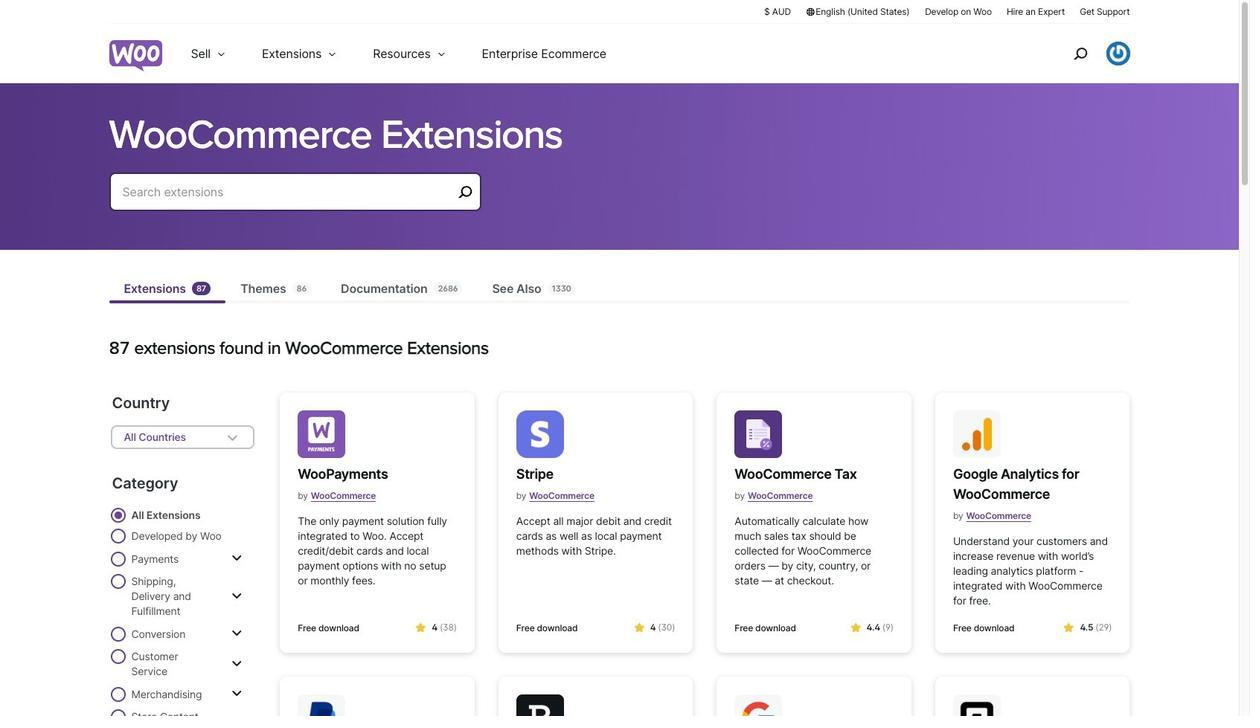 Task type: locate. For each thing, give the bounding box(es) containing it.
show subcategories image
[[232, 628, 242, 640], [232, 689, 242, 700]]

1 vertical spatial show subcategories image
[[232, 591, 242, 603]]

1 show subcategories image from the top
[[232, 553, 242, 565]]

show subcategories image
[[232, 553, 242, 565], [232, 591, 242, 603], [232, 658, 242, 670]]

3 show subcategories image from the top
[[232, 658, 242, 670]]

search image
[[1069, 42, 1092, 66]]

2 show subcategories image from the top
[[232, 591, 242, 603]]

None search field
[[109, 173, 481, 229]]

0 vertical spatial show subcategories image
[[232, 553, 242, 565]]

angle down image
[[224, 429, 241, 447]]

1 vertical spatial show subcategories image
[[232, 689, 242, 700]]

0 vertical spatial show subcategories image
[[232, 628, 242, 640]]

2 vertical spatial show subcategories image
[[232, 658, 242, 670]]

2 show subcategories image from the top
[[232, 689, 242, 700]]



Task type: vqa. For each thing, say whether or not it's contained in the screenshot.
Show subcategories image to the bottom
yes



Task type: describe. For each thing, give the bounding box(es) containing it.
Search extensions search field
[[122, 182, 453, 202]]

service navigation menu element
[[1042, 29, 1130, 78]]

open account menu image
[[1107, 42, 1130, 66]]

1 show subcategories image from the top
[[232, 628, 242, 640]]

Filter countries field
[[111, 426, 255, 450]]



